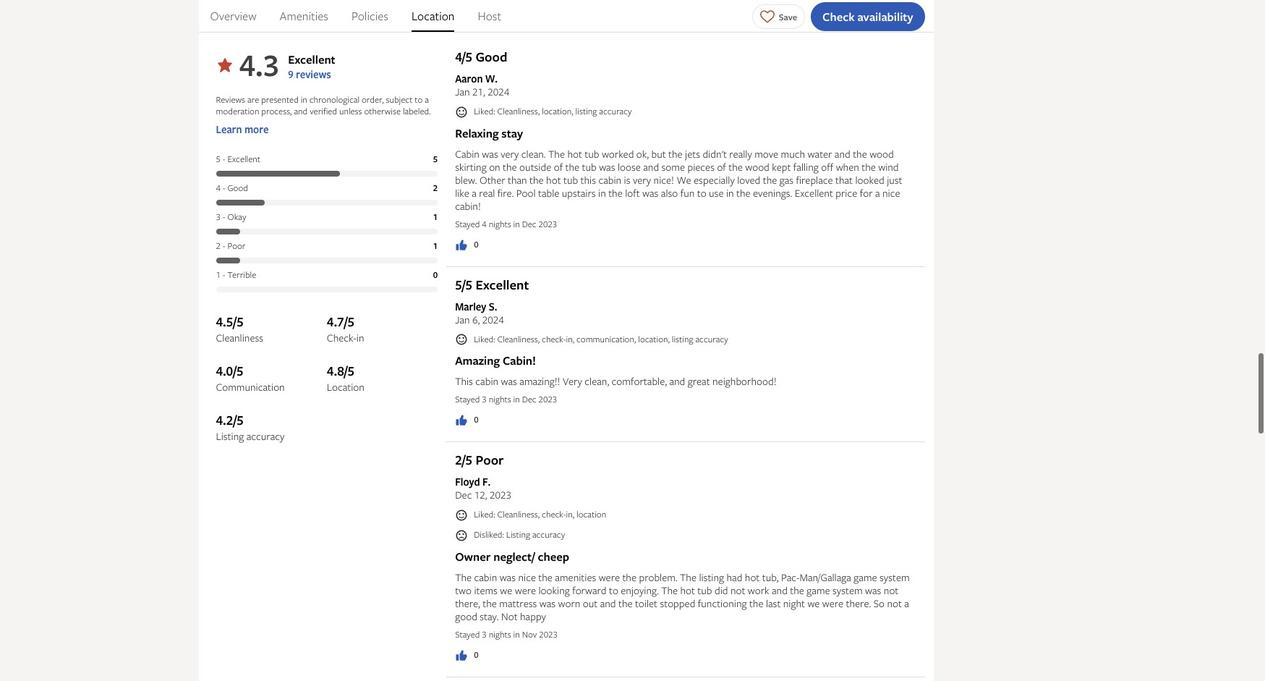 Task type: locate. For each thing, give the bounding box(es) containing it.
5 - from the top
[[223, 269, 226, 281]]

very right the is
[[633, 173, 651, 187]]

0 horizontal spatial poor
[[228, 240, 246, 252]]

3 cleanliness, from the top
[[498, 508, 540, 521]]

to right subject
[[415, 94, 423, 106]]

2 stayed from the top
[[455, 393, 480, 406]]

0 horizontal spatial wood
[[746, 160, 770, 174]]

tub,
[[763, 570, 779, 584]]

small image
[[455, 509, 468, 522]]

2 vertical spatial small image
[[455, 529, 468, 542]]

stay
[[502, 125, 523, 141]]

0 vertical spatial stayed
[[455, 218, 480, 230]]

21,
[[473, 85, 485, 99]]

were left there.
[[823, 596, 844, 610]]

3 0 button from the top
[[455, 648, 479, 662]]

excellent inside 5/5 excellent marley s. jan 6, 2024
[[476, 276, 529, 294]]

1 medium image from the top
[[455, 239, 468, 252]]

nice down the neglect/ at the bottom left of the page
[[518, 570, 536, 584]]

4.5 out of 5 element
[[216, 313, 327, 332]]

0 vertical spatial check-
[[542, 333, 566, 345]]

looked
[[856, 173, 885, 187]]

and left verified
[[294, 105, 308, 117]]

cleanliness, up stay
[[498, 105, 540, 117]]

check- for communication,
[[542, 333, 566, 345]]

a right for
[[876, 186, 880, 200]]

location, up comfortable, on the bottom
[[639, 333, 670, 345]]

3 down the stay.
[[482, 628, 487, 640]]

5
[[216, 153, 221, 165], [433, 153, 438, 165]]

use
[[709, 186, 724, 200]]

other
[[480, 173, 506, 187]]

location,
[[542, 105, 574, 117], [639, 333, 670, 345]]

marley
[[455, 300, 487, 313]]

some
[[662, 160, 685, 174]]

2 liked: from the top
[[474, 333, 495, 345]]

process,
[[261, 105, 292, 117]]

system left so
[[833, 583, 863, 597]]

0 horizontal spatial very
[[501, 147, 519, 161]]

list containing overview
[[199, 0, 934, 32]]

0 vertical spatial nights
[[489, 218, 511, 230]]

tub left 'did' in the bottom right of the page
[[698, 583, 713, 597]]

neglect/
[[494, 548, 535, 564]]

loved
[[738, 173, 761, 187]]

0 vertical spatial in,
[[566, 333, 575, 345]]

the up 'stopped'
[[680, 570, 697, 584]]

cabin inside owner neglect/ cheep the cabin was nice the amenities were the problem. the listing had hot tub, pac-man/gallaga game system two items we were looking forward to enjoying. the hot tub did not work and the game system was not there, the mattress was worn out and the toilet stopped functioning the last night we were there. so not a good stay. not happy
[[474, 570, 497, 584]]

4 down real
[[482, 218, 487, 230]]

wood
[[870, 147, 894, 161], [746, 160, 770, 174]]

1 vertical spatial jan
[[455, 313, 470, 326]]

tub inside owner neglect/ cheep the cabin was nice the amenities were the problem. the listing had hot tub, pac-man/gallaga game system two items we were looking forward to enjoying. the hot tub did not work and the game system was not there, the mattress was worn out and the toilet stopped functioning the last night we were there. so not a good stay. not happy
[[698, 583, 713, 597]]

2 check- from the top
[[542, 508, 566, 521]]

2 - poor
[[216, 240, 246, 252]]

1 horizontal spatial listing
[[506, 528, 530, 541]]

a inside owner neglect/ cheep the cabin was nice the amenities were the problem. the listing had hot tub, pac-man/gallaga game system two items we were looking forward to enjoying. the hot tub did not work and the game system was not there, the mattress was worn out and the toilet stopped functioning the last night we were there. so not a good stay. not happy
[[905, 596, 910, 610]]

0 right medium image
[[474, 648, 479, 660]]

and
[[294, 105, 308, 117], [835, 147, 851, 161], [644, 160, 659, 174], [670, 374, 686, 388], [772, 583, 788, 597], [600, 596, 616, 610]]

excellent down the falling
[[795, 186, 834, 200]]

1 vertical spatial medium image
[[455, 414, 468, 427]]

1 horizontal spatial listing
[[672, 333, 694, 345]]

0 horizontal spatial nice
[[518, 570, 536, 584]]

1 vertical spatial stayed
[[455, 393, 480, 406]]

not right so
[[888, 596, 902, 610]]

0 horizontal spatial 5
[[216, 153, 221, 165]]

2024 inside 4/5 good aaron w. jan 21, 2024
[[488, 85, 510, 99]]

0 button for 2/5
[[455, 648, 479, 662]]

1 for poor
[[433, 240, 438, 252]]

0 button for 4/5
[[455, 238, 479, 252]]

we right night
[[808, 596, 820, 610]]

wood left kept
[[746, 160, 770, 174]]

jan left "6,"
[[455, 313, 470, 326]]

medium image
[[455, 239, 468, 252], [455, 414, 468, 427]]

happy
[[520, 609, 546, 623]]

jan
[[455, 85, 470, 99], [455, 313, 470, 326]]

1 vertical spatial cleanliness,
[[498, 333, 540, 345]]

0 horizontal spatial to
[[415, 94, 423, 106]]

0 vertical spatial small image
[[455, 106, 468, 119]]

0 vertical spatial 1
[[433, 211, 438, 223]]

2 vertical spatial 1
[[216, 269, 221, 281]]

jan inside 4/5 good aaron w. jan 21, 2024
[[455, 85, 470, 99]]

poor down okay
[[228, 240, 246, 252]]

clean.
[[522, 147, 546, 161]]

0 vertical spatial medium image
[[455, 239, 468, 252]]

we right items
[[500, 583, 513, 597]]

stayed 3 nights in nov 2023
[[455, 628, 558, 640]]

in,
[[566, 333, 575, 345], [566, 508, 575, 521]]

0 vertical spatial liked:
[[474, 105, 495, 117]]

stayed down good
[[455, 628, 480, 640]]

excellent up 4 - good
[[228, 153, 261, 165]]

0 vertical spatial 4
[[216, 182, 221, 194]]

liked: cleanliness, location, listing accuracy
[[474, 105, 632, 117]]

4.2 out of 5 element
[[216, 411, 327, 430]]

evenings.
[[753, 186, 793, 200]]

cabin inside relaxing stay cabin was very clean. the hot tub worked ok, but the jets didn't really move much water and the wood skirting on the outside of the tub was loose and some pieces of the wood kept falling off when the wind blew. other than the hot tub this cabin is very nice! we especially loved the gas fireplace that looked just like a real fire. pool table upstairs in the loft was also fun to use in the evenings. excellent price for a nice cabin!
[[599, 173, 622, 187]]

4 - from the top
[[223, 240, 226, 252]]

1 vertical spatial in,
[[566, 508, 575, 521]]

2023 down the amazing!!
[[539, 393, 557, 406]]

also
[[661, 186, 678, 200]]

not right 'did' in the bottom right of the page
[[731, 583, 746, 597]]

the right clean.
[[549, 147, 565, 161]]

0 horizontal spatial location,
[[542, 105, 574, 117]]

the right use
[[737, 186, 751, 200]]

cabin
[[455, 147, 480, 161]]

2 jan from the top
[[455, 313, 470, 326]]

listing up great
[[672, 333, 694, 345]]

4
[[216, 182, 221, 194], [482, 218, 487, 230]]

2024 inside 5/5 excellent marley s. jan 6, 2024
[[482, 313, 504, 326]]

liked: cleanliness, check-in, location
[[474, 508, 607, 521]]

the left last
[[750, 596, 764, 610]]

2023 right nov
[[539, 628, 558, 640]]

listing inside 4.2/5 listing accuracy
[[216, 429, 244, 443]]

1 vertical spatial cabin
[[476, 374, 499, 388]]

functioning
[[698, 596, 747, 610]]

0 vertical spatial location
[[412, 8, 455, 24]]

cabin left the is
[[599, 173, 622, 187]]

cleanliness, for 4/5 good
[[498, 105, 540, 117]]

0 vertical spatial 2
[[433, 182, 438, 194]]

1 vertical spatial 1
[[433, 240, 438, 252]]

0 vertical spatial listing
[[576, 105, 597, 117]]

0 vertical spatial cabin
[[599, 173, 622, 187]]

- left terrible on the left top
[[223, 269, 226, 281]]

3 stayed from the top
[[455, 628, 480, 640]]

2024 for excellent
[[482, 313, 504, 326]]

negative theme image
[[216, 57, 233, 74]]

2024
[[488, 85, 510, 99], [482, 313, 504, 326]]

list
[[199, 0, 934, 32]]

nights down cabin!
[[489, 393, 511, 406]]

1 horizontal spatial nice
[[883, 186, 901, 200]]

the right on
[[503, 160, 517, 174]]

upstairs
[[562, 186, 596, 200]]

listing
[[216, 429, 244, 443], [506, 528, 530, 541]]

0 horizontal spatial location
[[327, 380, 365, 394]]

0 vertical spatial 0 button
[[455, 238, 479, 252]]

labeled.
[[403, 105, 431, 117]]

0 button down cabin!
[[455, 238, 479, 252]]

in, for location
[[566, 508, 575, 521]]

2 horizontal spatial listing
[[699, 570, 724, 584]]

we
[[677, 173, 692, 187]]

1 5 from the left
[[216, 153, 221, 165]]

2 for 2 - poor
[[216, 240, 221, 252]]

the left toilet
[[619, 596, 633, 610]]

2 vertical spatial 3
[[482, 628, 487, 640]]

1 0 button from the top
[[455, 238, 479, 252]]

tub
[[585, 147, 600, 161], [582, 160, 597, 174], [564, 173, 578, 187], [698, 583, 713, 597]]

2 small image from the top
[[455, 333, 468, 346]]

0 vertical spatial dec
[[522, 218, 537, 230]]

in right 4.7/5
[[357, 331, 364, 345]]

check
[[823, 8, 855, 24]]

location, up clean.
[[542, 105, 574, 117]]

1 vertical spatial liked:
[[474, 333, 495, 345]]

0 vertical spatial to
[[415, 94, 423, 106]]

1 check- from the top
[[542, 333, 566, 345]]

communication
[[216, 380, 285, 394]]

in, for communication,
[[566, 333, 575, 345]]

2 vertical spatial liked:
[[474, 508, 495, 521]]

0 vertical spatial listing
[[216, 429, 244, 443]]

poor inside 2/5 poor floyd f. dec 12, 2023
[[476, 451, 504, 469]]

2 vertical spatial cleanliness,
[[498, 508, 540, 521]]

0 horizontal spatial listing
[[576, 105, 597, 117]]

2023 right 12,
[[490, 488, 512, 502]]

2 vertical spatial to
[[609, 583, 619, 597]]

1 horizontal spatial to
[[609, 583, 619, 597]]

small image for 4/5
[[455, 106, 468, 119]]

2 0 button from the top
[[455, 414, 479, 427]]

1 vertical spatial good
[[228, 182, 248, 194]]

1 vertical spatial nice
[[518, 570, 536, 584]]

availability
[[858, 8, 914, 24]]

1
[[433, 211, 438, 223], [433, 240, 438, 252], [216, 269, 221, 281]]

liked: down the 21,
[[474, 105, 495, 117]]

cabin down amazing
[[476, 374, 499, 388]]

1 vertical spatial nights
[[489, 393, 511, 406]]

1 - from the top
[[223, 153, 226, 165]]

1 jan from the top
[[455, 85, 470, 99]]

the down cheep
[[539, 570, 553, 584]]

owner
[[455, 548, 491, 564]]

4.7/5 check-in
[[327, 313, 364, 345]]

2 vertical spatial cabin
[[474, 570, 497, 584]]

1 vertical spatial check-
[[542, 508, 566, 521]]

0 button down good
[[455, 648, 479, 662]]

0 vertical spatial jan
[[455, 85, 470, 99]]

a
[[425, 94, 429, 106], [472, 186, 477, 200], [876, 186, 880, 200], [905, 596, 910, 610]]

in, left location
[[566, 508, 575, 521]]

1 horizontal spatial system
[[880, 570, 910, 584]]

jan inside 5/5 excellent marley s. jan 6, 2024
[[455, 313, 470, 326]]

2 of from the left
[[717, 160, 726, 174]]

poor up f.
[[476, 451, 504, 469]]

dec left 12,
[[455, 488, 472, 502]]

and right off
[[835, 147, 851, 161]]

1 vertical spatial location
[[327, 380, 365, 394]]

3 - from the top
[[223, 211, 226, 223]]

0 vertical spatial poor
[[228, 240, 246, 252]]

1 horizontal spatial good
[[476, 48, 508, 66]]

so
[[874, 596, 885, 610]]

a right subject
[[425, 94, 429, 106]]

1 vertical spatial 3
[[482, 393, 487, 406]]

accuracy
[[599, 105, 632, 117], [696, 333, 729, 345], [247, 429, 285, 443], [533, 528, 565, 541]]

listing down communication
[[216, 429, 244, 443]]

1 vertical spatial small image
[[455, 333, 468, 346]]

0 horizontal spatial of
[[554, 160, 563, 174]]

nice inside relaxing stay cabin was very clean. the hot tub worked ok, but the jets didn't really move much water and the wood skirting on the outside of the tub was loose and some pieces of the wood kept falling off when the wind blew. other than the hot tub this cabin is very nice! we especially loved the gas fireplace that looked just like a real fire. pool table upstairs in the loft was also fun to use in the evenings. excellent price for a nice cabin!
[[883, 186, 901, 200]]

2 vertical spatial stayed
[[455, 628, 480, 640]]

did
[[715, 583, 728, 597]]

presented
[[261, 94, 299, 106]]

4.5/5 cleanliness
[[216, 313, 264, 345]]

not
[[501, 609, 518, 623]]

the inside relaxing stay cabin was very clean. the hot tub worked ok, but the jets didn't really move much water and the wood skirting on the outside of the tub was loose and some pieces of the wood kept falling off when the wind blew. other than the hot tub this cabin is very nice! we especially loved the gas fireplace that looked just like a real fire. pool table upstairs in the loft was also fun to use in the evenings. excellent price for a nice cabin!
[[549, 147, 565, 161]]

0 vertical spatial very
[[501, 147, 519, 161]]

jan for 4/5 good
[[455, 85, 470, 99]]

1 horizontal spatial 5
[[433, 153, 438, 165]]

dec for poor
[[455, 488, 472, 502]]

excellent down the amenities link
[[288, 52, 336, 68]]

2 vertical spatial 0 button
[[455, 648, 479, 662]]

2 vertical spatial listing
[[699, 570, 724, 584]]

stayed down cabin!
[[455, 218, 480, 230]]

0 horizontal spatial 2
[[216, 240, 221, 252]]

3 liked: from the top
[[474, 508, 495, 521]]

0 horizontal spatial were
[[515, 583, 536, 597]]

1 small image from the top
[[455, 106, 468, 119]]

2 nights from the top
[[489, 393, 511, 406]]

1 vertical spatial poor
[[476, 451, 504, 469]]

cabin!
[[455, 199, 481, 213]]

game up there.
[[854, 570, 878, 584]]

overview
[[210, 8, 257, 24]]

listing
[[576, 105, 597, 117], [672, 333, 694, 345], [699, 570, 724, 584]]

two
[[455, 583, 472, 597]]

1 of from the left
[[554, 160, 563, 174]]

location down check-
[[327, 380, 365, 394]]

2 horizontal spatial to
[[697, 186, 707, 200]]

0 vertical spatial cleanliness,
[[498, 105, 540, 117]]

1 horizontal spatial of
[[717, 160, 726, 174]]

1 nights from the top
[[489, 218, 511, 230]]

of right pieces
[[717, 160, 726, 174]]

1 for okay
[[433, 211, 438, 223]]

5 down learn
[[216, 153, 221, 165]]

2 down 3 - okay
[[216, 240, 221, 252]]

was up the "stayed 3 nights in dec 2023"
[[501, 374, 517, 388]]

nights
[[489, 218, 511, 230], [489, 393, 511, 406], [489, 628, 511, 640]]

2 medium image from the top
[[455, 414, 468, 427]]

and inside reviews are presented in chronological order, subject to a moderation process, and verified unless otherwise labeled. learn more
[[294, 105, 308, 117]]

hot
[[568, 147, 583, 161], [546, 173, 561, 187], [745, 570, 760, 584], [681, 583, 695, 597]]

liked: down 12,
[[474, 508, 495, 521]]

small image down small image
[[455, 529, 468, 542]]

1 vertical spatial to
[[697, 186, 707, 200]]

1 vertical spatial 2
[[216, 240, 221, 252]]

the left the wind
[[862, 160, 876, 174]]

of right outside
[[554, 160, 563, 174]]

1 horizontal spatial 2
[[433, 182, 438, 194]]

5/5
[[455, 276, 473, 294]]

- for 4
[[223, 182, 226, 194]]

but
[[652, 147, 666, 161]]

comfortable,
[[612, 374, 667, 388]]

pieces
[[688, 160, 715, 174]]

1 in, from the top
[[566, 333, 575, 345]]

listing for 4.2/5
[[216, 429, 244, 443]]

check- left location
[[542, 508, 566, 521]]

1 vertical spatial 2024
[[482, 313, 504, 326]]

a right so
[[905, 596, 910, 610]]

cabin
[[599, 173, 622, 187], [476, 374, 499, 388], [474, 570, 497, 584]]

move
[[755, 147, 779, 161]]

4.0/5
[[216, 362, 244, 380]]

blew.
[[455, 173, 477, 187]]

2023 for poor
[[539, 628, 558, 640]]

2 5 from the left
[[433, 153, 438, 165]]

nights down not
[[489, 628, 511, 640]]

stayed 3 nights in dec 2023
[[455, 393, 557, 406]]

cleanliness, up disliked: listing accuracy
[[498, 508, 540, 521]]

cleanliness
[[216, 331, 264, 345]]

accuracy right the 4.2/5
[[247, 429, 285, 443]]

amazing!!
[[520, 374, 561, 388]]

out
[[583, 596, 598, 610]]

listing for disliked:
[[506, 528, 530, 541]]

small image
[[455, 106, 468, 119], [455, 333, 468, 346], [455, 529, 468, 542]]

1 horizontal spatial 4
[[482, 218, 487, 230]]

fun
[[681, 186, 695, 200]]

2 cleanliness, from the top
[[498, 333, 540, 345]]

listing up this
[[576, 105, 597, 117]]

1 cleanliness, from the top
[[498, 105, 540, 117]]

very right on
[[501, 147, 519, 161]]

dec
[[522, 218, 537, 230], [522, 393, 537, 406], [455, 488, 472, 502]]

listing inside owner neglect/ cheep the cabin was nice the amenities were the problem. the listing had hot tub, pac-man/gallaga game system two items we were looking forward to enjoying. the hot tub did not work and the game system was not there, the mattress was worn out and the toilet stopped functioning the last night we were there. so not a good stay. not happy
[[699, 570, 724, 584]]

2
[[433, 182, 438, 194], [216, 240, 221, 252]]

1 horizontal spatial poor
[[476, 451, 504, 469]]

4/5
[[455, 48, 473, 66]]

to inside reviews are presented in chronological order, subject to a moderation process, and verified unless otherwise labeled. learn more
[[415, 94, 423, 106]]

3 nights from the top
[[489, 628, 511, 640]]

3 down amazing
[[482, 393, 487, 406]]

1 horizontal spatial game
[[854, 570, 878, 584]]

is
[[624, 173, 631, 187]]

were left enjoying.
[[599, 570, 620, 584]]

- for 1
[[223, 269, 226, 281]]

1 liked: from the top
[[474, 105, 495, 117]]

okay
[[228, 211, 246, 223]]

4.7 out of 5 element
[[327, 313, 438, 332]]

0 vertical spatial 2024
[[488, 85, 510, 99]]

5 left cabin
[[433, 153, 438, 165]]

1 stayed from the top
[[455, 218, 480, 230]]

a inside reviews are presented in chronological order, subject to a moderation process, and verified unless otherwise labeled. learn more
[[425, 94, 429, 106]]

5 - excellent
[[216, 153, 261, 165]]

in inside the 4.7/5 check-in
[[357, 331, 364, 345]]

0 down the "stayed 3 nights in dec 2023"
[[474, 414, 479, 426]]

- down 3 - okay
[[223, 240, 226, 252]]

were
[[599, 570, 620, 584], [515, 583, 536, 597], [823, 596, 844, 610]]

2 in, from the top
[[566, 508, 575, 521]]

0 vertical spatial good
[[476, 48, 508, 66]]

6,
[[473, 313, 480, 326]]

2 vertical spatial dec
[[455, 488, 472, 502]]

disliked: listing accuracy
[[474, 528, 565, 541]]

jan left the 21,
[[455, 85, 470, 99]]

listing up the neglect/ at the bottom left of the page
[[506, 528, 530, 541]]

3
[[216, 211, 221, 223], [482, 393, 487, 406], [482, 628, 487, 640]]

2/5
[[455, 451, 473, 469]]

1 vertical spatial dec
[[522, 393, 537, 406]]

1 horizontal spatial very
[[633, 173, 651, 187]]

2 - from the top
[[223, 182, 226, 194]]

stopped
[[660, 596, 696, 610]]

fireplace
[[796, 173, 833, 187]]

1 vertical spatial 4
[[482, 218, 487, 230]]

- left okay
[[223, 211, 226, 223]]

0 horizontal spatial listing
[[216, 429, 244, 443]]

- for 2
[[223, 240, 226, 252]]

dec inside 2/5 poor floyd f. dec 12, 2023
[[455, 488, 472, 502]]

overview link
[[210, 0, 257, 32]]

- up 4 - good
[[223, 153, 226, 165]]

- for 3
[[223, 211, 226, 223]]

2 vertical spatial nights
[[489, 628, 511, 640]]

floyd
[[455, 475, 480, 489]]

dec down the amazing!!
[[522, 393, 537, 406]]

medium image for 4/5 good
[[455, 239, 468, 252]]

and inside "amazing cabin! this cabin was amazing!! very clean, comfortable, and great neighborhood!"
[[670, 374, 686, 388]]

the right didn't
[[729, 160, 743, 174]]

nice!
[[654, 173, 675, 187]]

good down 5 - excellent
[[228, 182, 248, 194]]

check- up the amazing!!
[[542, 333, 566, 345]]

wood up looked
[[870, 147, 894, 161]]

1 vertical spatial 0 button
[[455, 414, 479, 427]]

3 for 2/5
[[482, 628, 487, 640]]



Task type: describe. For each thing, give the bounding box(es) containing it.
hot left upstairs
[[546, 173, 561, 187]]

there,
[[455, 596, 480, 610]]

outside
[[520, 160, 552, 174]]

was inside "amazing cabin! this cabin was amazing!! very clean, comfortable, and great neighborhood!"
[[501, 374, 517, 388]]

just
[[887, 173, 903, 187]]

dec for 4
[[522, 218, 537, 230]]

9
[[288, 68, 294, 81]]

jan for 5/5 excellent
[[455, 313, 470, 326]]

1 vertical spatial listing
[[672, 333, 694, 345]]

cabin inside "amazing cabin! this cabin was amazing!! very clean, comfortable, and great neighborhood!"
[[476, 374, 499, 388]]

1 vertical spatial location,
[[639, 333, 670, 345]]

moderation
[[216, 105, 259, 117]]

medium image for 5/5 excellent
[[455, 414, 468, 427]]

aaron
[[455, 72, 483, 86]]

4.2/5
[[216, 411, 244, 429]]

accuracy up worked
[[599, 105, 632, 117]]

3 for 5/5
[[482, 393, 487, 406]]

the right toilet
[[662, 583, 678, 597]]

5 for 5
[[433, 153, 438, 165]]

the right the but
[[669, 147, 683, 161]]

in down the amazing!!
[[514, 393, 520, 406]]

tub up upstairs
[[582, 160, 597, 174]]

was right the loft
[[643, 186, 659, 200]]

0 horizontal spatial we
[[500, 583, 513, 597]]

than
[[508, 173, 527, 187]]

2/5 poor floyd f. dec 12, 2023
[[455, 451, 512, 502]]

accuracy inside 4.2/5 listing accuracy
[[247, 429, 285, 443]]

liked: cleanliness, check-in, communication, location, listing accuracy
[[474, 333, 729, 345]]

order,
[[362, 94, 384, 106]]

reviews
[[296, 68, 331, 81]]

chronological
[[310, 94, 360, 106]]

cheep
[[538, 548, 570, 564]]

nov
[[522, 628, 537, 640]]

and right "work"
[[772, 583, 788, 597]]

good inside 4/5 good aaron w. jan 21, 2024
[[476, 48, 508, 66]]

cleanliness, for 5/5 excellent
[[498, 333, 540, 345]]

unless
[[339, 105, 362, 117]]

- for 5
[[223, 153, 226, 165]]

in inside reviews are presented in chronological order, subject to a moderation process, and verified unless otherwise labeled. learn more
[[301, 94, 307, 106]]

in left nov
[[514, 628, 520, 640]]

verified
[[310, 105, 337, 117]]

amenities
[[555, 570, 597, 584]]

accuracy down liked: cleanliness, check-in, location
[[533, 528, 565, 541]]

and right "out"
[[600, 596, 616, 610]]

stayed for 2/5
[[455, 628, 480, 640]]

owner neglect/ cheep the cabin was nice the amenities were the problem. the listing had hot tub, pac-man/gallaga game system two items we were looking forward to enjoying. the hot tub did not work and the game system was not there, the mattress was worn out and the toilet stopped functioning the last night we were there. so not a good stay. not happy
[[455, 548, 910, 623]]

mattress
[[500, 596, 537, 610]]

last
[[766, 596, 781, 610]]

policies
[[352, 8, 389, 24]]

very
[[563, 374, 582, 388]]

liked: for excellent
[[474, 333, 495, 345]]

0 left 5/5
[[433, 269, 438, 281]]

man/gallaga
[[800, 570, 852, 584]]

real
[[479, 186, 495, 200]]

really
[[730, 147, 753, 161]]

especially
[[694, 173, 735, 187]]

gas
[[780, 173, 794, 187]]

the left this
[[566, 160, 580, 174]]

neighborhood!
[[713, 374, 777, 388]]

nights for poor
[[489, 628, 511, 640]]

5 for 5 - excellent
[[216, 153, 221, 165]]

1 horizontal spatial were
[[599, 570, 620, 584]]

amazing cabin! this cabin was amazing!! very clean, comfortable, and great neighborhood!
[[455, 353, 777, 388]]

medium image
[[455, 649, 468, 662]]

3 - okay
[[216, 211, 246, 223]]

this
[[581, 173, 596, 187]]

4.5/5
[[216, 313, 244, 331]]

kept
[[772, 160, 791, 174]]

loose
[[618, 160, 641, 174]]

0 for 4/5
[[474, 238, 479, 250]]

looking
[[539, 583, 570, 597]]

1 horizontal spatial location
[[412, 8, 455, 24]]

2 horizontal spatial were
[[823, 596, 844, 610]]

forward
[[573, 583, 607, 597]]

was right man/gallaga
[[866, 583, 882, 597]]

0 horizontal spatial good
[[228, 182, 248, 194]]

4.8/5
[[327, 362, 355, 380]]

night
[[784, 596, 805, 610]]

hot right problem.
[[681, 583, 695, 597]]

dec for 3
[[522, 393, 537, 406]]

4.0 out of 5 element
[[216, 362, 327, 381]]

stayed for 5/5
[[455, 393, 480, 406]]

that
[[836, 173, 853, 187]]

0 button for 5/5
[[455, 414, 479, 427]]

was right cabin
[[482, 147, 498, 161]]

check- for location
[[542, 508, 566, 521]]

and right loose
[[644, 160, 659, 174]]

2023 inside 2/5 poor floyd f. dec 12, 2023
[[490, 488, 512, 502]]

to inside owner neglect/ cheep the cabin was nice the amenities were the problem. the listing had hot tub, pac-man/gallaga game system two items we were looking forward to enjoying. the hot tub did not work and the game system was not there, the mattress was worn out and the toilet stopped functioning the last night we were there. so not a good stay. not happy
[[609, 583, 619, 597]]

more
[[245, 123, 269, 136]]

the up looked
[[853, 147, 868, 161]]

the right than
[[530, 173, 544, 187]]

2023 for excellent
[[539, 393, 557, 406]]

relaxing stay cabin was very clean. the hot tub worked ok, but the jets didn't really move much water and the wood skirting on the outside of the tub was loose and some pieces of the wood kept falling off when the wind blew. other than the hot tub this cabin is very nice! we especially loved the gas fireplace that looked just like a real fire. pool table upstairs in the loft was also fun to use in the evenings. excellent price for a nice cabin!
[[455, 125, 903, 213]]

the down owner
[[455, 570, 472, 584]]

2024 for good
[[488, 85, 510, 99]]

2 for 2
[[433, 182, 438, 194]]

cabin!
[[503, 353, 536, 369]]

hot right had
[[745, 570, 760, 584]]

4.8 out of 5 element
[[327, 362, 438, 381]]

pac-
[[782, 570, 800, 584]]

the left the loft
[[609, 186, 623, 200]]

relaxing
[[455, 125, 499, 141]]

skirting
[[455, 160, 487, 174]]

the left problem.
[[623, 570, 637, 584]]

4.7/5
[[327, 313, 355, 331]]

excellent inside relaxing stay cabin was very clean. the hot tub worked ok, but the jets didn't really move much water and the wood skirting on the outside of the tub was loose and some pieces of the wood kept falling off when the wind blew. other than the hot tub this cabin is very nice! we especially loved the gas fireplace that looked just like a real fire. pool table upstairs in the loft was also fun to use in the evenings. excellent price for a nice cabin!
[[795, 186, 834, 200]]

0 horizontal spatial 4
[[216, 182, 221, 194]]

a right "like" at top left
[[472, 186, 477, 200]]

fire.
[[498, 186, 514, 200]]

0 horizontal spatial system
[[833, 583, 863, 597]]

was down the neglect/ at the bottom left of the page
[[500, 570, 516, 584]]

0 horizontal spatial game
[[807, 583, 831, 597]]

hot up this
[[568, 147, 583, 161]]

small image for 5/5
[[455, 333, 468, 346]]

like
[[455, 186, 470, 200]]

0 vertical spatial 3
[[216, 211, 221, 223]]

was left worn
[[540, 596, 556, 610]]

in down pool
[[514, 218, 520, 230]]

nights for excellent
[[489, 393, 511, 406]]

9 reviews button
[[288, 68, 336, 81]]

on
[[489, 160, 501, 174]]

work
[[748, 583, 770, 597]]

0 vertical spatial location,
[[542, 105, 574, 117]]

2023 for good
[[539, 218, 557, 230]]

w.
[[486, 72, 498, 86]]

toilet
[[635, 596, 658, 610]]

the right 'there,' on the left bottom of the page
[[483, 596, 497, 610]]

1 horizontal spatial we
[[808, 596, 820, 610]]

4.8/5 location
[[327, 362, 365, 394]]

s.
[[489, 300, 498, 313]]

there.
[[846, 596, 872, 610]]

f.
[[483, 475, 491, 489]]

0 for 5/5
[[474, 414, 479, 426]]

the right last
[[791, 583, 805, 597]]

0 for 2/5
[[474, 648, 479, 660]]

nice inside owner neglect/ cheep the cabin was nice the amenities were the problem. the listing had hot tub, pac-man/gallaga game system two items we were looking forward to enjoying. the hot tub did not work and the game system was not there, the mattress was worn out and the toilet stopped functioning the last night we were there. so not a good stay. not happy
[[518, 570, 536, 584]]

subject
[[386, 94, 413, 106]]

not right there.
[[884, 583, 899, 597]]

are
[[248, 94, 259, 106]]

1 vertical spatial very
[[633, 173, 651, 187]]

liked: for good
[[474, 105, 495, 117]]

4/5 good aaron w. jan 21, 2024
[[455, 48, 510, 99]]

stayed 4 nights in dec 2023
[[455, 218, 557, 230]]

items
[[474, 583, 498, 597]]

stayed for 4/5
[[455, 218, 480, 230]]

tub left this
[[564, 173, 578, 187]]

in right use
[[727, 186, 734, 200]]

1 - terrible
[[216, 269, 256, 281]]

in right this
[[599, 186, 606, 200]]

for
[[860, 186, 873, 200]]

the left gas
[[763, 173, 777, 187]]

price
[[836, 186, 858, 200]]

tub left worked
[[585, 147, 600, 161]]

enjoying.
[[621, 583, 659, 597]]

nights for good
[[489, 218, 511, 230]]

this
[[455, 374, 473, 388]]

learn
[[216, 123, 242, 136]]

ok,
[[637, 147, 649, 161]]

save button
[[752, 4, 806, 29]]

table
[[538, 186, 560, 200]]

1 horizontal spatial wood
[[870, 147, 894, 161]]

otherwise
[[364, 105, 401, 117]]

amazing
[[455, 353, 500, 369]]

to inside relaxing stay cabin was very clean. the hot tub worked ok, but the jets didn't really move much water and the wood skirting on the outside of the tub was loose and some pieces of the wood kept falling off when the wind blew. other than the hot tub this cabin is very nice! we especially loved the gas fireplace that looked just like a real fire. pool table upstairs in the loft was also fun to use in the evenings. excellent price for a nice cabin!
[[697, 186, 707, 200]]

had
[[727, 570, 743, 584]]

good
[[455, 609, 478, 623]]

accuracy up great
[[696, 333, 729, 345]]

3 small image from the top
[[455, 529, 468, 542]]

was left loose
[[599, 160, 616, 174]]



Task type: vqa. For each thing, say whether or not it's contained in the screenshot.


